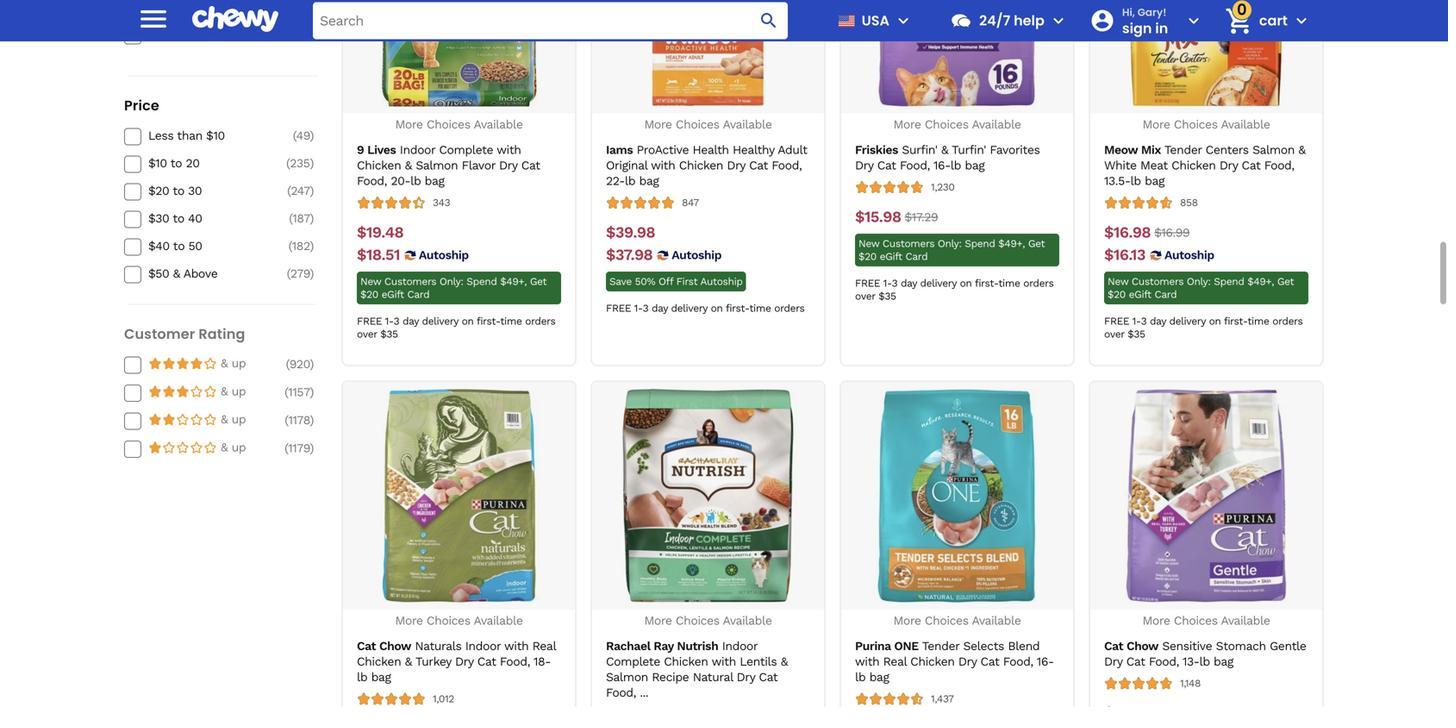 Task type: locate. For each thing, give the bounding box(es) containing it.
& up for ( 1178 )
[[221, 412, 246, 427]]

real up 18-
[[533, 639, 556, 653]]

stomach
[[1217, 639, 1267, 653]]

1 horizontal spatial cat chow
[[1105, 639, 1159, 653]]

menu image
[[136, 2, 171, 36], [893, 10, 914, 31]]

$10 to 20 link
[[148, 156, 271, 171]]

2 vertical spatial salmon
[[606, 670, 648, 684]]

) for ( 920 )
[[310, 357, 314, 371]]

1 horizontal spatial free 1-3 day delivery on first-time orders over $35
[[856, 277, 1054, 302]]

( for 1179
[[285, 441, 288, 455]]

1 vertical spatial complete
[[606, 654, 660, 669]]

customers for $19.48
[[385, 275, 437, 287]]

food, inside proactive health healthy adult original with chicken dry cat food, 22-lb bag
[[772, 158, 802, 172]]

less than $10 link
[[148, 128, 271, 144]]

3 up from the top
[[232, 412, 246, 427]]

menu image left chewy home "image"
[[136, 2, 171, 36]]

choices for chicken
[[427, 613, 471, 628]]

5 ) from the top
[[310, 211, 314, 226]]

1 horizontal spatial real
[[884, 654, 907, 669]]

$10 right than
[[206, 129, 225, 143]]

2 horizontal spatial egift
[[1129, 288, 1152, 300]]

new customers only: spend $49+, get $20 egift card for $19.48
[[360, 275, 547, 300]]

( 49 )
[[293, 129, 314, 143]]

1 up from the top
[[232, 356, 246, 370]]

1 horizontal spatial egift
[[880, 250, 903, 262]]

items image
[[1224, 6, 1254, 36]]

above
[[183, 266, 218, 281]]

1 horizontal spatial get
[[1029, 237, 1045, 250]]

day
[[901, 277, 917, 289], [652, 302, 668, 314], [403, 315, 419, 327], [1150, 315, 1167, 327]]

proactive
[[637, 143, 689, 157]]

$37.98 text field
[[606, 246, 653, 265]]

16- inside tender selects blend with real chicken dry cat food, 16- lb bag
[[1037, 654, 1054, 669]]

more
[[395, 117, 423, 131], [645, 117, 672, 131], [894, 117, 922, 131], [1143, 117, 1171, 131], [395, 613, 423, 628], [645, 613, 672, 628], [894, 613, 922, 628], [1143, 613, 1171, 628]]

complete inside indoor complete chicken with lentils & salmon recipe natural dry cat food, ...
[[606, 654, 660, 669]]

autoship down $16.99 text field
[[1165, 248, 1215, 262]]

indoor
[[400, 143, 436, 157], [465, 639, 501, 653], [722, 639, 758, 653]]

bag inside tender selects blend with real chicken dry cat food, 16- lb bag
[[870, 670, 890, 684]]

9 lives
[[357, 143, 396, 157]]

lb inside surfin' & turfin' favorites dry cat food, 16-lb bag
[[951, 158, 962, 172]]

( up 1157 on the left bottom of the page
[[286, 357, 290, 371]]

delivery for $19.48
[[422, 315, 459, 327]]

more choices available up health
[[645, 117, 772, 131]]

more choices available
[[395, 117, 523, 131], [645, 117, 772, 131], [894, 117, 1022, 131], [1143, 117, 1271, 131], [395, 613, 523, 628], [645, 613, 772, 628], [894, 613, 1022, 628], [1143, 613, 1271, 628]]

1 vertical spatial tender
[[923, 639, 960, 653]]

available up the flavor
[[474, 117, 523, 131]]

$35 down $16.13 text box
[[1128, 328, 1146, 340]]

empty star image
[[162, 357, 176, 370], [204, 357, 217, 370], [162, 385, 176, 398], [176, 385, 190, 398], [190, 385, 204, 398], [162, 413, 176, 427], [190, 413, 204, 427], [148, 441, 162, 455], [176, 441, 190, 455]]

available up stomach
[[1222, 613, 1271, 628]]

choices for &
[[427, 117, 471, 131]]

day for $19.48
[[403, 315, 419, 327]]

only: down 343
[[440, 275, 464, 287]]

) for ( 49 )
[[310, 129, 314, 143]]

cat left 13-
[[1127, 654, 1146, 669]]

6 ) from the top
[[310, 239, 314, 253]]

more choices available up the turfin' at top
[[894, 117, 1022, 131]]

4 up from the top
[[232, 440, 246, 455]]

1 horizontal spatial new customers only: spend $49+, get $20 egift card
[[859, 237, 1045, 262]]

$20 inside $20 to 30 "link"
[[148, 184, 169, 198]]

delivery for $39.98
[[671, 302, 708, 314]]

over down $15.98 text box
[[856, 290, 876, 302]]

) up ( 1157 )
[[310, 357, 314, 371]]

$16.98
[[1105, 223, 1151, 241]]

cat inside tender selects blend with real chicken dry cat food, 16- lb bag
[[981, 654, 1000, 669]]

dry
[[499, 158, 518, 172], [727, 158, 746, 172], [856, 158, 874, 172], [1220, 158, 1239, 172], [455, 654, 474, 669], [959, 654, 977, 669], [1105, 654, 1123, 669], [737, 670, 756, 684]]

$10 inside $10 to 20 link
[[148, 156, 167, 170]]

0 vertical spatial $10
[[206, 129, 225, 143]]

1- down 50%
[[634, 302, 643, 314]]

indoor for 9 lives
[[400, 143, 436, 157]]

1 horizontal spatial indoor
[[465, 639, 501, 653]]

bag inside tender centers salmon & white meat chicken dry cat food, 13.5-lb bag
[[1145, 174, 1165, 188]]

choices up sensitive
[[1175, 613, 1218, 628]]

$17.29
[[905, 210, 938, 224]]

) right chewy home "image"
[[310, 28, 314, 42]]

$20 up $30
[[148, 184, 169, 198]]

dry inside tender centers salmon & white meat chicken dry cat food, 13.5-lb bag
[[1220, 158, 1239, 172]]

1 vertical spatial real
[[884, 654, 907, 669]]

menu image inside usa dropdown button
[[893, 10, 914, 31]]

13.5-
[[1105, 174, 1131, 188]]

0 horizontal spatial $35
[[381, 328, 398, 340]]

complete up the flavor
[[439, 143, 493, 157]]

mix
[[1142, 143, 1162, 157]]

up for ( 1157 )
[[232, 384, 246, 398]]

3 ) from the top
[[310, 156, 314, 170]]

0 horizontal spatial new customers only: spend $49+, get $20 egift card
[[360, 275, 547, 300]]

favorites
[[990, 143, 1041, 157]]

indoor right "naturals"
[[465, 639, 501, 653]]

more choices available up centers
[[1143, 117, 1271, 131]]

( for 279
[[287, 266, 291, 281]]

1 horizontal spatial $10
[[206, 129, 225, 143]]

centers
[[1206, 143, 1249, 157]]

24/7 help link
[[943, 0, 1045, 41]]

choices for lentils
[[676, 613, 720, 628]]

tender for meat
[[1165, 143, 1202, 157]]

2 ) from the top
[[310, 129, 314, 143]]

24/7
[[980, 11, 1011, 30]]

) for ( 1178 )
[[310, 413, 314, 427]]

) down ( 1178 )
[[310, 441, 314, 455]]

free down save
[[606, 302, 631, 314]]

chow left sensitive
[[1127, 639, 1159, 653]]

3 & up from the top
[[221, 412, 246, 427]]

4 & up from the top
[[221, 440, 246, 455]]

1 horizontal spatial menu image
[[893, 10, 914, 31]]

to for $30
[[173, 211, 184, 226]]

1 horizontal spatial spend
[[965, 237, 996, 250]]

more choices available for &
[[395, 117, 523, 131]]

) for ( 34 )
[[310, 28, 314, 42]]

dry down "naturals"
[[455, 654, 474, 669]]

tender
[[1165, 143, 1202, 157], [923, 639, 960, 653]]

with inside naturals indoor with real chicken & turkey dry cat food, 18- lb bag
[[505, 639, 529, 653]]

1- for $19.48
[[385, 315, 394, 327]]

more up "naturals"
[[395, 613, 423, 628]]

2 horizontal spatial indoor
[[722, 639, 758, 653]]

&
[[942, 143, 949, 157], [1299, 143, 1306, 157], [405, 158, 412, 172], [173, 266, 180, 281], [221, 356, 228, 370], [221, 384, 228, 398], [221, 412, 228, 427], [221, 440, 228, 455], [405, 654, 412, 669], [781, 654, 788, 669]]

( up ( 1178 )
[[285, 385, 288, 399]]

choices for cat
[[1175, 613, 1218, 628]]

cat chow
[[357, 639, 411, 653], [1105, 639, 1159, 653]]

$17.29 text field
[[905, 208, 938, 227]]

free for $39.98
[[606, 302, 631, 314]]

1 horizontal spatial card
[[906, 250, 928, 262]]

8 ) from the top
[[310, 357, 314, 371]]

off
[[659, 275, 673, 287]]

cat down healthy
[[750, 158, 768, 172]]

egift down $16.13 text box
[[1129, 288, 1152, 300]]

over
[[856, 290, 876, 302], [357, 328, 377, 340], [1105, 328, 1125, 340]]

$15.98 text field
[[856, 208, 902, 227]]

30
[[188, 184, 202, 198]]

1 horizontal spatial chow
[[1127, 639, 1159, 653]]

more choices available for white
[[1143, 117, 1271, 131]]

indoor up 20-
[[400, 143, 436, 157]]

16- up 1,230
[[934, 158, 951, 172]]

0 vertical spatial salmon
[[1253, 143, 1295, 157]]

submit search image
[[759, 10, 780, 31]]

friskies surfin' & turfin' favorites dry cat food, 16-lb bag image
[[851, 0, 1065, 106]]

0 horizontal spatial salmon
[[416, 158, 458, 172]]

0 horizontal spatial customers
[[385, 275, 437, 287]]

0 horizontal spatial card
[[407, 288, 430, 300]]

1 vertical spatial 16-
[[1037, 654, 1054, 669]]

real down purina one
[[884, 654, 907, 669]]

( for 235
[[286, 156, 290, 170]]

surfin' & turfin' favorites dry cat food, 16-lb bag
[[856, 143, 1041, 172]]

2 horizontal spatial salmon
[[1253, 143, 1295, 157]]

16- inside surfin' & turfin' favorites dry cat food, 16-lb bag
[[934, 158, 951, 172]]

salmon up ...
[[606, 670, 648, 684]]

0 horizontal spatial real
[[533, 639, 556, 653]]

chicken inside indoor complete with chicken & salmon flavor dry cat food, 20-lb bag
[[357, 158, 401, 172]]

dry inside sensitive stomach gentle dry cat food, 13-lb bag
[[1105, 654, 1123, 669]]

cat inside sensitive stomach gentle dry cat food, 13-lb bag
[[1127, 654, 1146, 669]]

0 horizontal spatial spend
[[467, 275, 497, 287]]

more choices available up indoor complete with chicken & salmon flavor dry cat food, 20-lb bag
[[395, 117, 523, 131]]

cat down centers
[[1242, 158, 1261, 172]]

rachael ray nutrish
[[606, 639, 719, 653]]

autoship for $18.51
[[419, 248, 469, 262]]

& up for ( 1157 )
[[221, 384, 246, 398]]

dry down selects
[[959, 654, 977, 669]]

chicken inside tender selects blend with real chicken dry cat food, 16- lb bag
[[911, 654, 955, 669]]

3 down the $18.51 text box
[[394, 315, 399, 327]]

2 & up from the top
[[221, 384, 246, 398]]

24/7 help
[[980, 11, 1045, 30]]

delivery for $15.98
[[921, 277, 957, 289]]

save
[[610, 275, 632, 287]]

choices up surfin' & turfin' favorites dry cat food, 16-lb bag
[[925, 117, 969, 131]]

0 horizontal spatial complete
[[439, 143, 493, 157]]

858
[[1181, 197, 1198, 209]]

chow left "naturals"
[[379, 639, 411, 653]]

0 horizontal spatial new
[[360, 275, 381, 287]]

dry down healthy
[[727, 158, 746, 172]]

$20 down the $18.51 text box
[[360, 288, 378, 300]]

free down $15.98 text box
[[856, 277, 881, 289]]

0 horizontal spatial chow
[[379, 639, 411, 653]]

3 for $39.98
[[643, 302, 649, 314]]

available up selects
[[972, 613, 1022, 628]]

9 ) from the top
[[310, 385, 314, 399]]

meow mix
[[1105, 143, 1162, 157]]

chicken left turkey
[[357, 654, 401, 669]]

more choices available for lentils
[[645, 613, 772, 628]]

1 & up from the top
[[221, 356, 246, 370]]

food, inside tender centers salmon & white meat chicken dry cat food, 13.5-lb bag
[[1265, 158, 1295, 172]]

dry down friskies
[[856, 158, 874, 172]]

new down the $18.51 text box
[[360, 275, 381, 287]]

more choices available up 'nutrish'
[[645, 613, 772, 628]]

chicken down 'nutrish'
[[664, 654, 709, 669]]

save 50% off first autoship
[[610, 275, 743, 287]]

indoor complete with chicken & salmon flavor dry cat food, 20-lb bag
[[357, 143, 540, 188]]

$16.99 text field
[[1155, 223, 1190, 242]]

10 ) from the top
[[310, 413, 314, 427]]

) for ( 1179 )
[[310, 441, 314, 455]]

choices up 'nutrish'
[[676, 613, 720, 628]]

) up ( 187 )
[[310, 184, 314, 198]]

new for $15.98
[[859, 237, 880, 250]]

1 vertical spatial salmon
[[416, 158, 458, 172]]

available for tender centers salmon & white meat chicken dry cat food, 13.5-lb bag
[[1222, 117, 1271, 131]]

( up 1179
[[285, 413, 288, 427]]

customers
[[883, 237, 935, 250], [385, 275, 437, 287], [1132, 275, 1184, 287]]

) down ( 187 )
[[310, 239, 314, 253]]

2 horizontal spatial new
[[1108, 275, 1129, 287]]

235
[[290, 156, 310, 170]]

0 horizontal spatial only:
[[440, 275, 464, 287]]

1 horizontal spatial customers
[[883, 237, 935, 250]]

menu image right the usa
[[893, 10, 914, 31]]

with inside indoor complete with chicken & salmon flavor dry cat food, 20-lb bag
[[497, 143, 521, 157]]

cat chow naturals indoor with real chicken & turkey dry cat food, 18-lb bag image
[[352, 389, 566, 603]]

free for $19.48
[[357, 315, 382, 327]]

nutrish
[[677, 639, 719, 653]]

0 vertical spatial real
[[533, 639, 556, 653]]

( 247 )
[[287, 184, 314, 198]]

$30 to 40 link
[[148, 211, 271, 226]]

filled star image
[[148, 357, 162, 370], [162, 357, 176, 370], [204, 357, 217, 370], [190, 385, 204, 398], [162, 413, 176, 427], [204, 413, 217, 427], [162, 441, 176, 455], [176, 441, 190, 455], [190, 441, 204, 455]]

free 1-3 day delivery on first-time orders over $35
[[856, 277, 1054, 302], [357, 315, 556, 340], [1105, 315, 1303, 340]]

chicken inside indoor complete chicken with lentils & salmon recipe natural dry cat food, ...
[[664, 654, 709, 669]]

0 horizontal spatial egift
[[382, 288, 404, 300]]

( for 187
[[289, 211, 293, 226]]

tender inside tender selects blend with real chicken dry cat food, 16- lb bag
[[923, 639, 960, 653]]

choices for dry
[[925, 117, 969, 131]]

2 cat chow from the left
[[1105, 639, 1159, 653]]

cat
[[522, 158, 540, 172], [750, 158, 768, 172], [878, 158, 897, 172], [1242, 158, 1261, 172], [357, 639, 376, 653], [1105, 639, 1124, 653], [478, 654, 496, 669], [981, 654, 1000, 669], [1127, 654, 1146, 669], [759, 670, 778, 684]]

1 horizontal spatial 16-
[[1037, 654, 1054, 669]]

delivery
[[921, 277, 957, 289], [671, 302, 708, 314], [422, 315, 459, 327], [1170, 315, 1206, 327]]

( up 235
[[293, 129, 296, 143]]

choices up "naturals"
[[427, 613, 471, 628]]

1- down $16.13 text box
[[1133, 315, 1141, 327]]

0 horizontal spatial tender
[[923, 639, 960, 653]]

22-
[[606, 174, 625, 188]]

with inside tender selects blend with real chicken dry cat food, 16- lb bag
[[856, 654, 880, 669]]

1 horizontal spatial salmon
[[606, 670, 648, 684]]

0 horizontal spatial free 1-3 day delivery on first-time orders over $35
[[357, 315, 556, 340]]

egift down the $18.51 text box
[[382, 288, 404, 300]]

hi,
[[1123, 5, 1136, 19]]

chicken down 9 lives
[[357, 158, 401, 172]]

flavor
[[462, 158, 496, 172]]

autoship down 343
[[419, 248, 469, 262]]

rating
[[199, 324, 245, 344]]

rachael
[[606, 639, 651, 653]]

card for $15.98
[[906, 250, 928, 262]]

0 vertical spatial complete
[[439, 143, 493, 157]]

complete inside indoor complete with chicken & salmon flavor dry cat food, 20-lb bag
[[439, 143, 493, 157]]

$10 down the less
[[148, 156, 167, 170]]

more up mix
[[1143, 117, 1171, 131]]

choices for real
[[925, 613, 969, 628]]

0 horizontal spatial over
[[357, 328, 377, 340]]

time for $19.48
[[501, 315, 522, 327]]

chewy support image
[[950, 9, 973, 32]]

proactive health healthy adult original with chicken dry cat food, 22-lb bag
[[606, 143, 808, 188]]

cat inside indoor complete chicken with lentils & salmon recipe natural dry cat food, ...
[[759, 670, 778, 684]]

cat down lentils
[[759, 670, 778, 684]]

0 horizontal spatial $49+,
[[500, 275, 527, 287]]

dry right the flavor
[[499, 158, 518, 172]]

more choices available up sensitive
[[1143, 613, 1271, 628]]

spend for $15.98
[[965, 237, 996, 250]]

0 horizontal spatial cat chow
[[357, 639, 411, 653]]

1- down the $18.51 text box
[[385, 315, 394, 327]]

customers down $16.13 text box
[[1132, 275, 1184, 287]]

available for tender selects blend with real chicken dry cat food, 16- lb bag
[[972, 613, 1022, 628]]

1 horizontal spatial only:
[[938, 237, 962, 250]]

2 horizontal spatial card
[[1155, 288, 1177, 300]]

more for real
[[894, 613, 922, 628]]

recipe
[[652, 670, 689, 684]]

choices up centers
[[1175, 117, 1218, 131]]

2 horizontal spatial $49+,
[[1248, 275, 1275, 287]]

to left 40
[[173, 211, 184, 226]]

1 chow from the left
[[379, 639, 411, 653]]

4 ) from the top
[[310, 184, 314, 198]]

$20
[[148, 184, 169, 198], [859, 250, 877, 262], [360, 288, 378, 300], [1108, 288, 1126, 300]]

free 1-3 day delivery on first-time orders over $35 for $19.48
[[357, 315, 556, 340]]

to
[[170, 156, 182, 170], [173, 184, 184, 198], [173, 211, 184, 226], [173, 239, 185, 253]]

cat inside naturals indoor with real chicken & turkey dry cat food, 18- lb bag
[[478, 654, 496, 669]]

more choices available up selects
[[894, 613, 1022, 628]]

cat down friskies
[[878, 158, 897, 172]]

customers down $17.29 text box
[[883, 237, 935, 250]]

1 horizontal spatial $49+,
[[999, 237, 1026, 250]]

empty star image
[[148, 357, 162, 370], [176, 357, 190, 370], [190, 357, 204, 370], [148, 385, 162, 398], [204, 385, 217, 398], [148, 413, 162, 427], [176, 413, 190, 427], [204, 413, 217, 427], [162, 441, 176, 455], [190, 441, 204, 455], [204, 441, 217, 455]]

0 vertical spatial tender
[[1165, 143, 1202, 157]]

iams proactive health healthy adult original with chicken dry cat food, 22-lb bag image
[[602, 0, 815, 106]]

1 horizontal spatial complete
[[606, 654, 660, 669]]

None text field
[[1105, 704, 1151, 707]]

more choices available for chicken
[[395, 613, 523, 628]]

help menu image
[[1049, 10, 1069, 31]]

available
[[474, 117, 523, 131], [723, 117, 772, 131], [972, 117, 1022, 131], [1222, 117, 1271, 131], [474, 613, 523, 628], [723, 613, 772, 628], [972, 613, 1022, 628], [1222, 613, 1271, 628]]

food, inside indoor complete with chicken & salmon flavor dry cat food, 20-lb bag
[[357, 174, 387, 188]]

tender inside tender centers salmon & white meat chicken dry cat food, 13.5-lb bag
[[1165, 143, 1202, 157]]

new customers only: spend $49+, get $20 egift card
[[859, 237, 1045, 262], [360, 275, 547, 300], [1108, 275, 1295, 300]]

3 down 50%
[[643, 302, 649, 314]]

1 horizontal spatial $35
[[879, 290, 897, 302]]

( for 182
[[289, 239, 292, 253]]

more up surfin'
[[894, 117, 922, 131]]

2 up from the top
[[232, 384, 246, 398]]

chicken down health
[[679, 158, 724, 172]]

1 cat chow from the left
[[357, 639, 411, 653]]

$30
[[148, 211, 169, 226]]

indoor inside indoor complete chicken with lentils & salmon recipe natural dry cat food, ...
[[722, 639, 758, 653]]

only: for $15.98
[[938, 237, 962, 250]]

1- down $15.98 text box
[[884, 277, 892, 289]]

real inside tender selects blend with real chicken dry cat food, 16- lb bag
[[884, 654, 907, 669]]

orders for $19.48
[[525, 315, 556, 327]]

$35
[[879, 290, 897, 302], [381, 328, 398, 340], [1128, 328, 1146, 340]]

tender right mix
[[1165, 143, 1202, 157]]

1 horizontal spatial over
[[856, 290, 876, 302]]

( down 247
[[289, 211, 293, 226]]

$40
[[148, 239, 170, 253]]

tender right one
[[923, 639, 960, 653]]

cat left sensitive
[[1105, 639, 1124, 653]]

on for $19.48
[[462, 315, 474, 327]]

food,
[[772, 158, 802, 172], [900, 158, 930, 172], [1265, 158, 1295, 172], [357, 174, 387, 188], [500, 654, 530, 669], [1004, 654, 1034, 669], [1150, 654, 1180, 669], [606, 686, 636, 700]]

$30 to 40
[[148, 211, 202, 226]]

spend
[[965, 237, 996, 250], [467, 275, 497, 287], [1215, 275, 1245, 287]]

over down $16.13 text box
[[1105, 328, 1125, 340]]

0 horizontal spatial menu image
[[136, 2, 171, 36]]

customers down the $18.51 text box
[[385, 275, 437, 287]]

0 horizontal spatial indoor
[[400, 143, 436, 157]]

1 horizontal spatial tender
[[1165, 143, 1202, 157]]

dry inside indoor complete with chicken & salmon flavor dry cat food, 20-lb bag
[[499, 158, 518, 172]]

salmon inside indoor complete chicken with lentils & salmon recipe natural dry cat food, ...
[[606, 670, 648, 684]]

2 horizontal spatial spend
[[1215, 275, 1245, 287]]

chicken
[[357, 158, 401, 172], [679, 158, 724, 172], [1172, 158, 1216, 172], [357, 654, 401, 669], [664, 654, 709, 669], [911, 654, 955, 669]]

cat right the flavor
[[522, 158, 540, 172]]

more up sensitive
[[1143, 613, 1171, 628]]

0 vertical spatial 16-
[[934, 158, 951, 172]]

) for ( 1157 )
[[310, 385, 314, 399]]

indoor complete chicken with lentils & salmon recipe natural dry cat food, ...
[[606, 639, 788, 700]]

original
[[606, 158, 648, 172]]

bag
[[965, 158, 985, 172], [425, 174, 445, 188], [639, 174, 659, 188], [1145, 174, 1165, 188], [1214, 654, 1234, 669], [371, 670, 391, 684], [870, 670, 890, 684]]

2 horizontal spatial customers
[[1132, 275, 1184, 287]]

cat down selects
[[981, 654, 1000, 669]]

natural
[[693, 670, 733, 684]]

cat inside indoor complete with chicken & salmon flavor dry cat food, 20-lb bag
[[522, 158, 540, 172]]

to inside "link"
[[173, 184, 184, 198]]

3 for $19.48
[[394, 315, 399, 327]]

7 ) from the top
[[310, 266, 314, 281]]

to left 50
[[173, 239, 185, 253]]

choices up indoor complete with chicken & salmon flavor dry cat food, 20-lb bag
[[427, 117, 471, 131]]

2 horizontal spatial get
[[1278, 275, 1295, 287]]

on for $15.98
[[960, 277, 972, 289]]

0 horizontal spatial get
[[530, 275, 547, 287]]

0 horizontal spatial 16-
[[934, 158, 951, 172]]

$20 to 30 link
[[148, 183, 271, 199]]

salmon up 343
[[416, 158, 458, 172]]

more up proactive
[[645, 117, 672, 131]]

choices up health
[[676, 117, 720, 131]]

2 chow from the left
[[1127, 639, 1159, 653]]

cart menu image
[[1292, 10, 1313, 31]]

( down ( 1178 )
[[285, 441, 288, 455]]

available up lentils
[[723, 613, 772, 628]]

cat chow left "naturals"
[[357, 639, 411, 653]]

dry inside naturals indoor with real chicken & turkey dry cat food, 18- lb bag
[[455, 654, 474, 669]]

get for $15.98
[[1029, 237, 1045, 250]]

new customers only: spend $49+, get $20 egift card down the $18.51 text box
[[360, 275, 547, 300]]

1-
[[884, 277, 892, 289], [634, 302, 643, 314], [385, 315, 394, 327], [1133, 315, 1141, 327]]

filled star image
[[176, 357, 190, 370], [190, 357, 204, 370], [148, 385, 162, 398], [162, 385, 176, 398], [176, 385, 190, 398], [204, 385, 217, 398], [148, 413, 162, 427], [176, 413, 190, 427], [190, 413, 204, 427], [148, 441, 162, 455], [204, 441, 217, 455]]

& inside tender centers salmon & white meat chicken dry cat food, 13.5-lb bag
[[1299, 143, 1306, 157]]

autoship up first
[[672, 248, 722, 262]]

1 vertical spatial $10
[[148, 156, 167, 170]]

choices for original
[[676, 117, 720, 131]]

only: for $19.48
[[440, 275, 464, 287]]

343
[[433, 197, 450, 209]]

1 horizontal spatial new
[[859, 237, 880, 250]]

1- for $39.98
[[634, 302, 643, 314]]

dry inside tender selects blend with real chicken dry cat food, 16- lb bag
[[959, 654, 977, 669]]

food, inside naturals indoor with real chicken & turkey dry cat food, 18- lb bag
[[500, 654, 530, 669]]

bag inside surfin' & turfin' favorites dry cat food, 16-lb bag
[[965, 158, 985, 172]]

first- for $19.48
[[477, 315, 501, 327]]

$40 to 50
[[148, 239, 202, 253]]

cat chow sensitive stomach gentle dry cat food, 13-lb bag image
[[1100, 389, 1314, 603]]

0 horizontal spatial $10
[[148, 156, 167, 170]]

247
[[291, 184, 310, 198]]

1 ) from the top
[[310, 28, 314, 42]]

sensitive stomach gentle dry cat food, 13-lb bag
[[1105, 639, 1307, 669]]

indoor inside indoor complete with chicken & salmon flavor dry cat food, 20-lb bag
[[400, 143, 436, 157]]

available up naturals indoor with real chicken & turkey dry cat food, 18- lb bag
[[474, 613, 523, 628]]

) down ( 920 )
[[310, 385, 314, 399]]

cat chow left sensitive
[[1105, 639, 1159, 653]]

meow mix tender centers salmon & white meat chicken dry cat food, 13.5-lb bag image
[[1100, 0, 1314, 106]]

( 187 )
[[289, 211, 314, 226]]

available up centers
[[1222, 117, 1271, 131]]

more up one
[[894, 613, 922, 628]]

11 ) from the top
[[310, 441, 314, 455]]



Task type: describe. For each thing, give the bounding box(es) containing it.
bag inside indoor complete with chicken & salmon flavor dry cat food, 20-lb bag
[[425, 174, 445, 188]]

( 279 )
[[287, 266, 314, 281]]

40
[[188, 211, 202, 226]]

price
[[124, 96, 160, 115]]

Product search field
[[313, 2, 788, 39]]

salmon inside tender centers salmon & white meat chicken dry cat food, 13.5-lb bag
[[1253, 143, 1295, 157]]

& inside indoor complete with chicken & salmon flavor dry cat food, 20-lb bag
[[405, 158, 412, 172]]

over for $19.48
[[357, 328, 377, 340]]

turfin'
[[952, 143, 987, 157]]

account menu image
[[1184, 10, 1205, 31]]

more choices available for real
[[894, 613, 1022, 628]]

tender selects blend with real chicken dry cat food, 16- lb bag
[[856, 639, 1054, 684]]

more choices available for dry
[[894, 117, 1022, 131]]

) for ( 182 )
[[310, 239, 314, 253]]

2 horizontal spatial new customers only: spend $49+, get $20 egift card
[[1108, 275, 1295, 300]]

purina one tender selects blend with real chicken dry cat food, 16-lb bag image
[[851, 389, 1065, 603]]

9 lives indoor complete with chicken & salmon flavor dry cat food, 20-lb bag image
[[352, 0, 566, 106]]

& inside naturals indoor with real chicken & turkey dry cat food, 18- lb bag
[[405, 654, 412, 669]]

$16.13
[[1105, 246, 1146, 264]]

more for cat
[[1143, 613, 1171, 628]]

bag inside proactive health healthy adult original with chicken dry cat food, 22-lb bag
[[639, 174, 659, 188]]

gentle
[[1270, 639, 1307, 653]]

turkey
[[416, 654, 452, 669]]

usa
[[862, 11, 890, 30]]

& inside surfin' & turfin' favorites dry cat food, 16-lb bag
[[942, 143, 949, 157]]

with inside indoor complete chicken with lentils & salmon recipe natural dry cat food, ...
[[712, 654, 736, 669]]

available for naturals indoor with real chicken & turkey dry cat food, 18- lb bag
[[474, 613, 523, 628]]

$49+, for $15.98
[[999, 237, 1026, 250]]

more choices available for cat
[[1143, 613, 1271, 628]]

chow for chicken
[[379, 639, 411, 653]]

rachael ray nutrish indoor complete chicken with lentils & salmon recipe natural dry cat food, 14-lb bag image
[[602, 389, 815, 603]]

2 horizontal spatial free 1-3 day delivery on first-time orders over $35
[[1105, 315, 1303, 340]]

cat inside surfin' & turfin' favorites dry cat food, 16-lb bag
[[878, 158, 897, 172]]

920
[[290, 357, 310, 371]]

indoor for rachael ray nutrish
[[722, 639, 758, 653]]

meat
[[1141, 158, 1168, 172]]

lb inside tender selects blend with real chicken dry cat food, 16- lb bag
[[856, 670, 866, 684]]

more for white
[[1143, 117, 1171, 131]]

blend
[[1008, 639, 1040, 653]]

$15.98
[[856, 208, 902, 226]]

( 1178 )
[[285, 413, 314, 427]]

food, inside surfin' & turfin' favorites dry cat food, 16-lb bag
[[900, 158, 930, 172]]

1,012
[[433, 693, 454, 705]]

$39.98 text field
[[606, 223, 656, 242]]

$18.51 text field
[[357, 246, 400, 265]]

chow for cat
[[1127, 639, 1159, 653]]

less than $10
[[148, 129, 225, 143]]

lb inside sensitive stomach gentle dry cat food, 13-lb bag
[[1200, 654, 1211, 669]]

50%
[[635, 275, 656, 287]]

& up for ( 920 )
[[221, 356, 246, 370]]

spend for $19.48
[[467, 275, 497, 287]]

$39.98
[[606, 223, 656, 241]]

dry inside indoor complete chicken with lentils & salmon recipe natural dry cat food, ...
[[737, 670, 756, 684]]

1,148
[[1181, 677, 1201, 689]]

adult
[[778, 143, 808, 157]]

187
[[293, 211, 310, 226]]

purina
[[856, 639, 891, 653]]

sensitive
[[1163, 639, 1213, 653]]

complete for flavor
[[439, 143, 493, 157]]

card for $19.48
[[407, 288, 430, 300]]

available for sensitive stomach gentle dry cat food, 13-lb bag
[[1222, 613, 1271, 628]]

1,230
[[931, 181, 955, 193]]

$20 for tender centers salmon & white meat chicken dry cat food, 13.5-lb bag
[[1108, 288, 1126, 300]]

white
[[1105, 158, 1137, 172]]

$37.98
[[606, 246, 653, 264]]

time for $15.98
[[999, 277, 1021, 289]]

2 horizontal spatial $35
[[1128, 328, 1146, 340]]

chewy home image
[[192, 0, 279, 38]]

first
[[677, 275, 698, 287]]

$19.48 text field
[[357, 223, 404, 242]]

gary!
[[1138, 5, 1167, 19]]

13-
[[1183, 654, 1200, 669]]

egift for $15.98
[[880, 250, 903, 262]]

3 for $15.98
[[892, 277, 898, 289]]

( 1157 )
[[285, 385, 314, 399]]

time for $39.98
[[750, 302, 771, 314]]

choices for white
[[1175, 117, 1218, 131]]

3 down $16.13 text box
[[1141, 315, 1147, 327]]

$49+, for $19.48
[[500, 275, 527, 287]]

orders for $39.98
[[775, 302, 805, 314]]

get for $19.48
[[530, 275, 547, 287]]

food, inside sensitive stomach gentle dry cat food, 13-lb bag
[[1150, 654, 1180, 669]]

49
[[296, 129, 310, 143]]

autoship up free 1-3 day delivery on first-time orders
[[701, 275, 743, 287]]

lb inside indoor complete with chicken & salmon flavor dry cat food, 20-lb bag
[[411, 174, 421, 188]]

$16.98 text field
[[1105, 223, 1151, 242]]

& inside indoor complete chicken with lentils & salmon recipe natural dry cat food, ...
[[781, 654, 788, 669]]

$10 inside "less than $10" link
[[206, 129, 225, 143]]

new customers only: spend $49+, get $20 egift card for $15.98
[[859, 237, 1045, 262]]

$19.48
[[357, 223, 404, 241]]

in
[[1156, 18, 1169, 38]]

$50 & above link
[[148, 266, 271, 282]]

( for 49
[[293, 129, 296, 143]]

to for $40
[[173, 239, 185, 253]]

more for original
[[645, 117, 672, 131]]

182
[[292, 239, 310, 253]]

) for ( 187 )
[[310, 211, 314, 226]]

bag inside sensitive stomach gentle dry cat food, 13-lb bag
[[1214, 654, 1234, 669]]

$50
[[148, 266, 169, 281]]

bag inside naturals indoor with real chicken & turkey dry cat food, 18- lb bag
[[371, 670, 391, 684]]

cat inside proactive health healthy adult original with chicken dry cat food, 22-lb bag
[[750, 158, 768, 172]]

customers for $15.98
[[883, 237, 935, 250]]

9
[[357, 143, 364, 157]]

day for $39.98
[[652, 302, 668, 314]]

over for $15.98
[[856, 290, 876, 302]]

& inside 'link'
[[173, 266, 180, 281]]

dry inside surfin' & turfin' favorites dry cat food, 16-lb bag
[[856, 158, 874, 172]]

$35 for $15.98
[[879, 290, 897, 302]]

18-
[[534, 654, 551, 669]]

new for $19.48
[[360, 275, 381, 287]]

autoship for $16.13
[[1165, 248, 1215, 262]]

$50 & above
[[148, 266, 218, 281]]

) for ( 279 )
[[310, 266, 314, 281]]

cat chow for cat
[[1105, 639, 1159, 653]]

complete for salmon
[[606, 654, 660, 669]]

selects
[[964, 639, 1005, 653]]

2 horizontal spatial over
[[1105, 328, 1125, 340]]

up for ( 920 )
[[232, 356, 246, 370]]

available for proactive health healthy adult original with chicken dry cat food, 22-lb bag
[[723, 117, 772, 131]]

than
[[177, 129, 203, 143]]

real inside naturals indoor with real chicken & turkey dry cat food, 18- lb bag
[[533, 639, 556, 653]]

first- for $39.98
[[726, 302, 750, 314]]

2 horizontal spatial only:
[[1187, 275, 1211, 287]]

34
[[297, 28, 310, 42]]

( for 920
[[286, 357, 290, 371]]

20-
[[391, 174, 411, 188]]

healthy
[[733, 143, 775, 157]]

...
[[640, 686, 649, 700]]

1157
[[288, 385, 310, 399]]

deals
[[148, 28, 179, 42]]

( for 1157
[[285, 385, 288, 399]]

with inside proactive health healthy adult original with chicken dry cat food, 22-lb bag
[[651, 158, 676, 172]]

& up for ( 1179 )
[[221, 440, 246, 455]]

20
[[186, 156, 200, 170]]

indoor inside naturals indoor with real chicken & turkey dry cat food, 18- lb bag
[[465, 639, 501, 653]]

1- for $15.98
[[884, 277, 892, 289]]

available for surfin' & turfin' favorites dry cat food, 16-lb bag
[[972, 117, 1022, 131]]

dry inside proactive health healthy adult original with chicken dry cat food, 22-lb bag
[[727, 158, 746, 172]]

chicken inside naturals indoor with real chicken & turkey dry cat food, 18- lb bag
[[357, 654, 401, 669]]

salmon inside indoor complete with chicken & salmon flavor dry cat food, 20-lb bag
[[416, 158, 458, 172]]

to for $10
[[170, 156, 182, 170]]

50
[[188, 239, 202, 253]]

orders for $15.98
[[1024, 277, 1054, 289]]

naturals indoor with real chicken & turkey dry cat food, 18- lb bag
[[357, 639, 556, 684]]

naturals
[[415, 639, 462, 653]]

customer rating
[[124, 324, 245, 344]]

to for $20
[[173, 184, 184, 198]]

Search text field
[[313, 2, 788, 39]]

more for lentils
[[645, 613, 672, 628]]

lb inside proactive health healthy adult original with chicken dry cat food, 22-lb bag
[[625, 174, 636, 188]]

food, inside indoor complete chicken with lentils & salmon recipe natural dry cat food, ...
[[606, 686, 636, 700]]

$20 to 30
[[148, 184, 202, 198]]

more for dry
[[894, 117, 922, 131]]

tender for chicken
[[923, 639, 960, 653]]

free 1-3 day delivery on first-time orders
[[606, 302, 805, 314]]

up for ( 1179 )
[[232, 440, 246, 455]]

deals link
[[148, 27, 271, 43]]

) for ( 235 )
[[310, 156, 314, 170]]

( 235 )
[[286, 156, 314, 170]]

first- for $15.98
[[975, 277, 999, 289]]

lb inside tender centers salmon & white meat chicken dry cat food, 13.5-lb bag
[[1131, 174, 1142, 188]]

1179
[[288, 441, 310, 455]]

( for 247
[[287, 184, 291, 198]]

lentils
[[740, 654, 777, 669]]

$16.98 $16.99
[[1105, 223, 1190, 241]]

( 1179 )
[[285, 441, 314, 455]]

meow
[[1105, 143, 1138, 157]]

on for $39.98
[[711, 302, 723, 314]]

sign
[[1123, 18, 1153, 38]]

free 1-3 day delivery on first-time orders over $35 for $15.98
[[856, 277, 1054, 302]]

help
[[1014, 11, 1045, 30]]

purina one
[[856, 639, 919, 653]]

( 34 )
[[293, 28, 314, 42]]

ray
[[654, 639, 674, 653]]

chicken inside proactive health healthy adult original with chicken dry cat food, 22-lb bag
[[679, 158, 724, 172]]

chicken inside tender centers salmon & white meat chicken dry cat food, 13.5-lb bag
[[1172, 158, 1216, 172]]

lb inside naturals indoor with real chicken & turkey dry cat food, 18- lb bag
[[357, 670, 368, 684]]

cat inside tender centers salmon & white meat chicken dry cat food, 13.5-lb bag
[[1242, 158, 1261, 172]]

$20 for indoor complete with chicken & salmon flavor dry cat food, 20-lb bag
[[360, 288, 378, 300]]

free down $16.13 text box
[[1105, 315, 1130, 327]]

$20 for surfin' & turfin' favorites dry cat food, 16-lb bag
[[859, 250, 877, 262]]

surfin'
[[902, 143, 938, 157]]

cart
[[1260, 11, 1288, 30]]

tender centers salmon & white meat chicken dry cat food, 13.5-lb bag
[[1105, 143, 1306, 188]]

health
[[693, 143, 729, 157]]

available for indoor complete with chicken & salmon flavor dry cat food, 20-lb bag
[[474, 117, 523, 131]]

cat left "naturals"
[[357, 639, 376, 653]]

( for 1178
[[285, 413, 288, 427]]

food, inside tender selects blend with real chicken dry cat food, 16- lb bag
[[1004, 654, 1034, 669]]

free for $15.98
[[856, 277, 881, 289]]

( 182 )
[[289, 239, 314, 253]]

$16.13 text field
[[1105, 246, 1146, 265]]

autoship for $37.98
[[672, 248, 722, 262]]



Task type: vqa. For each thing, say whether or not it's contained in the screenshot.
Bird image
no



